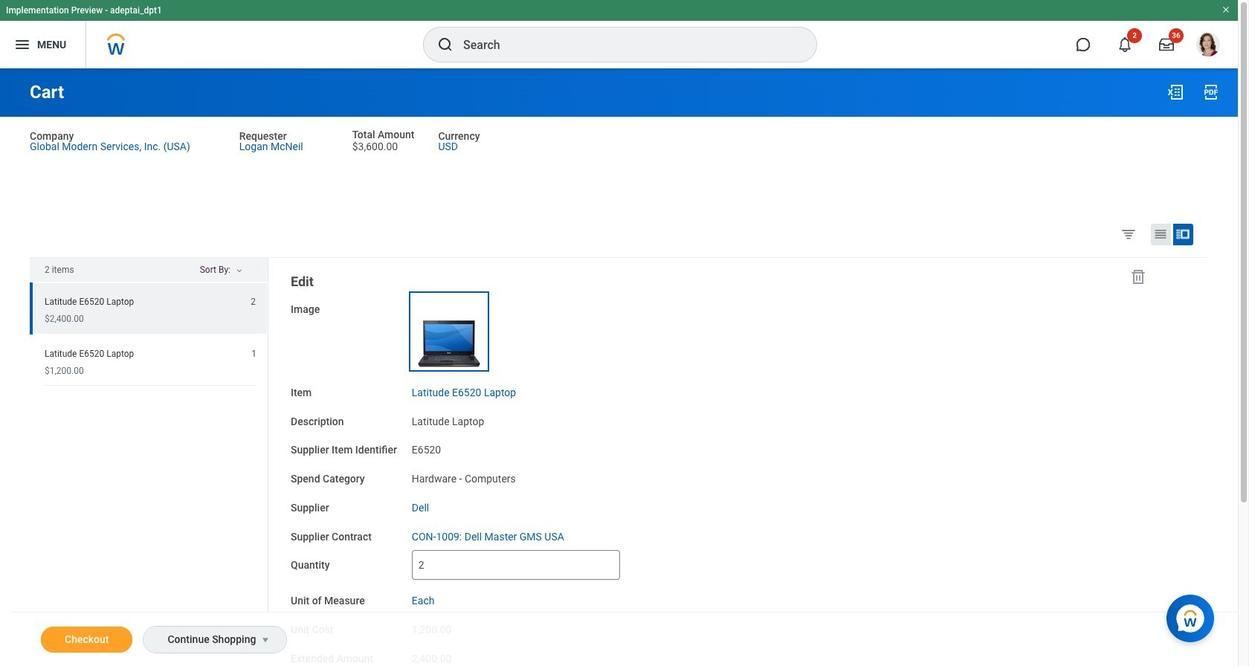 Task type: vqa. For each thing, say whether or not it's contained in the screenshot.
Delete "image"
yes



Task type: describe. For each thing, give the bounding box(es) containing it.
export to excel image
[[1167, 83, 1185, 101]]

view printable version (pdf) image
[[1203, 83, 1220, 101]]

toggle to list detail view image
[[1176, 227, 1191, 242]]

select to filter grid data image
[[1121, 226, 1137, 242]]

Search Workday  search field
[[463, 28, 786, 61]]

profile logan mcneil image
[[1197, 33, 1220, 60]]

e6520.jpg image
[[412, 294, 486, 369]]

justify image
[[13, 36, 31, 54]]

arrow down image
[[248, 264, 266, 274]]

Toggle to Grid view radio
[[1151, 224, 1171, 245]]



Task type: locate. For each thing, give the bounding box(es) containing it.
main content
[[0, 68, 1238, 666]]

Toggle to List Detail view radio
[[1174, 224, 1194, 245]]

option group
[[1118, 223, 1205, 248]]

notifications large image
[[1118, 37, 1133, 52]]

delete image
[[1130, 268, 1147, 285]]

inbox large image
[[1159, 37, 1174, 52]]

item list list box
[[30, 282, 268, 386]]

close environment banner image
[[1222, 5, 1231, 14]]

region
[[30, 258, 268, 666]]

None text field
[[412, 551, 620, 580]]

banner
[[0, 0, 1238, 68]]

toggle to grid view image
[[1153, 227, 1168, 242]]

navigation pane region
[[268, 258, 1166, 666]]

hardware - computers element
[[412, 470, 516, 485]]

search image
[[437, 36, 454, 54]]

none text field inside navigation pane region
[[412, 551, 620, 580]]



